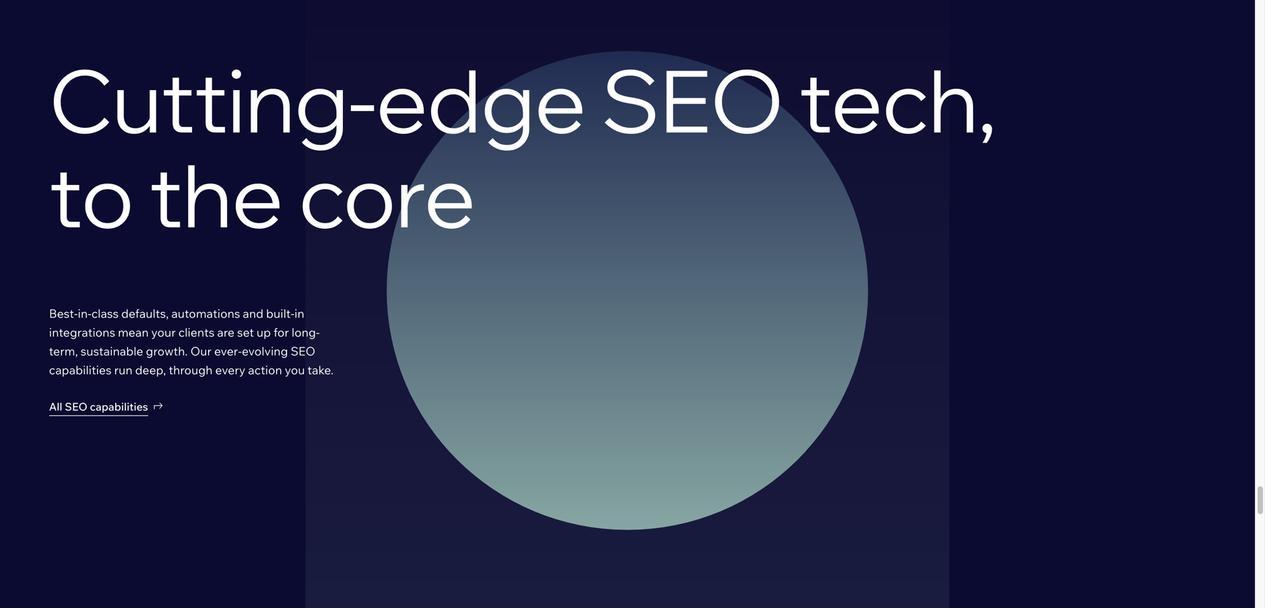 Task type: vqa. For each thing, say whether or not it's contained in the screenshot.
Accelerate
no



Task type: describe. For each thing, give the bounding box(es) containing it.
deep,
[[135, 363, 166, 378]]

class
[[91, 306, 119, 321]]

growth.
[[146, 344, 188, 359]]

automations
[[171, 306, 240, 321]]

for
[[274, 325, 289, 340]]

evolving
[[242, 344, 288, 359]]

our
[[190, 344, 212, 359]]

in
[[294, 306, 304, 321]]

to
[[49, 141, 133, 249]]

run
[[114, 363, 132, 378]]

the
[[149, 141, 283, 249]]

long-
[[292, 325, 320, 340]]

edge
[[376, 46, 586, 155]]

defaults,
[[121, 306, 169, 321]]

mean
[[118, 325, 149, 340]]

all seo capabilities link
[[49, 396, 163, 418]]

are
[[217, 325, 235, 340]]

best-in-class defaults, automations and built-in integrations mean your clients are set up for long- term, sustainable growth. our ever-evolving seo capabilities run deep, through every action you take.
[[49, 306, 334, 378]]

you
[[285, 363, 305, 378]]

up
[[257, 325, 271, 340]]

sustainable
[[81, 344, 143, 359]]

set
[[237, 325, 254, 340]]

tech,
[[799, 46, 996, 155]]

best-
[[49, 306, 78, 321]]

capabilities inside best-in-class defaults, automations and built-in integrations mean your clients are set up for long- term, sustainable growth. our ever-evolving seo capabilities run deep, through every action you take.
[[49, 363, 112, 378]]



Task type: locate. For each thing, give the bounding box(es) containing it.
integrations
[[49, 325, 115, 340]]

seo inside best-in-class defaults, automations and built-in integrations mean your clients are set up for long- term, sustainable growth. our ever-evolving seo capabilities run deep, through every action you take.
[[291, 344, 315, 359]]

capabilities down run
[[90, 400, 148, 414]]

cutting-edge seo tech, to the core
[[49, 46, 996, 249]]

through
[[169, 363, 213, 378]]

1 horizontal spatial seo
[[291, 344, 315, 359]]

ever-
[[214, 344, 242, 359]]

2 vertical spatial seo
[[65, 400, 87, 414]]

take.
[[308, 363, 334, 378]]

0 vertical spatial seo
[[601, 46, 783, 155]]

action
[[248, 363, 282, 378]]

cutting-
[[49, 46, 376, 155]]

term,
[[49, 344, 78, 359]]

1 vertical spatial capabilities
[[90, 400, 148, 414]]

0 vertical spatial capabilities
[[49, 363, 112, 378]]

all
[[49, 400, 62, 414]]

in-
[[78, 306, 91, 321]]

0 horizontal spatial seo
[[65, 400, 87, 414]]

seo
[[601, 46, 783, 155], [291, 344, 315, 359], [65, 400, 87, 414]]

1 vertical spatial seo
[[291, 344, 315, 359]]

2 horizontal spatial seo
[[601, 46, 783, 155]]

built-
[[266, 306, 295, 321]]

all seo capabilities
[[49, 400, 148, 414]]

your
[[151, 325, 176, 340]]

clients
[[178, 325, 214, 340]]

every
[[215, 363, 245, 378]]

and
[[243, 306, 263, 321]]

capabilities
[[49, 363, 112, 378], [90, 400, 148, 414]]

capabilities down term,
[[49, 363, 112, 378]]

seo inside cutting-edge seo tech, to the core
[[601, 46, 783, 155]]

core
[[299, 141, 475, 249]]



